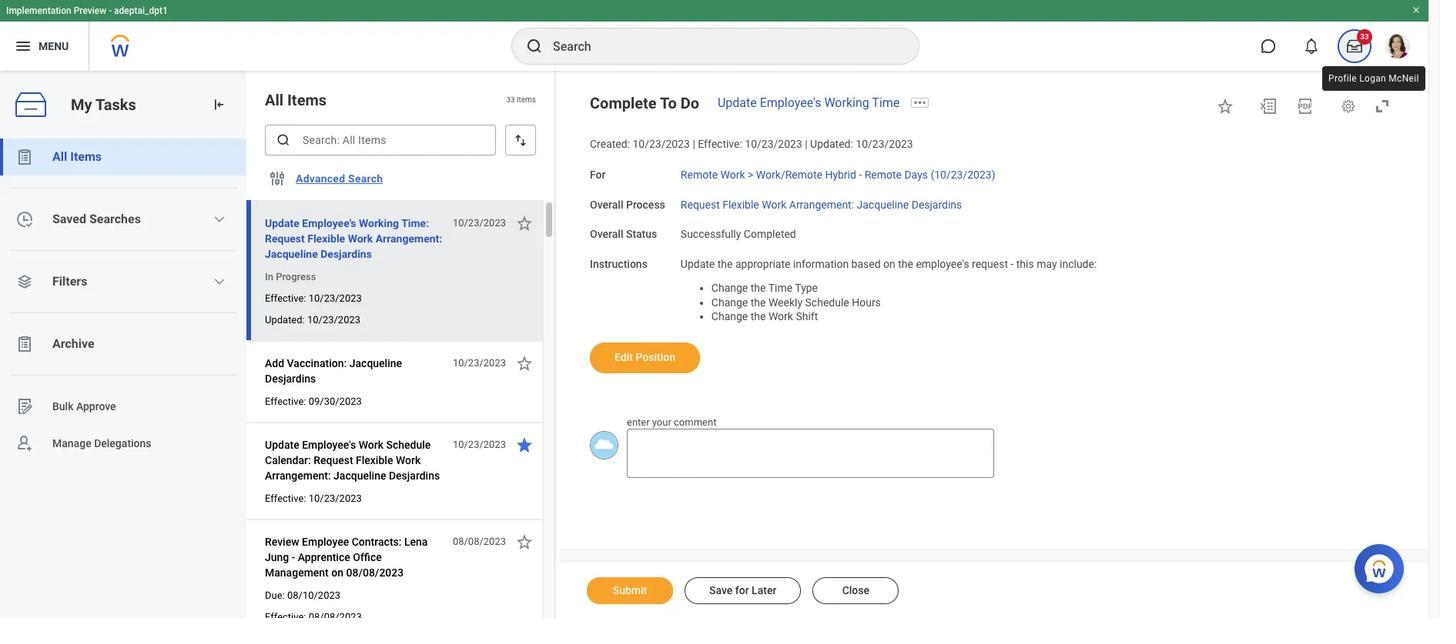 Task type: describe. For each thing, give the bounding box(es) containing it.
my
[[71, 95, 92, 114]]

approve
[[76, 400, 116, 413]]

enter your comment
[[627, 417, 717, 428]]

effective: 09/30/2023
[[265, 396, 362, 408]]

progress
[[276, 271, 316, 283]]

add vaccination: jacqueline desjardins
[[265, 357, 402, 385]]

position
[[636, 351, 676, 364]]

my tasks
[[71, 95, 136, 114]]

later
[[752, 585, 777, 597]]

comment
[[674, 417, 717, 428]]

star image for add vaccination: jacqueline desjardins
[[515, 354, 534, 373]]

weekly
[[769, 296, 803, 309]]

manage delegations link
[[0, 425, 247, 462]]

menu
[[39, 40, 69, 52]]

- inside review employee contracts: lena jung - apprentice office management on 08/08/2023
[[292, 552, 295, 564]]

desjardins inside update employee's working time: request flexible work arrangement: jacqueline desjardins
[[321, 248, 372, 260]]

clipboard image for all items
[[15, 148, 34, 166]]

hours
[[852, 296, 881, 309]]

status
[[626, 228, 657, 241]]

rename image
[[15, 398, 34, 416]]

the left employee's
[[899, 258, 914, 270]]

filters
[[52, 274, 87, 289]]

manage
[[52, 437, 91, 450]]

request flexible work arrangement: jacqueline desjardins link
[[681, 195, 963, 211]]

this
[[1017, 258, 1035, 270]]

saved searches button
[[0, 201, 247, 238]]

update for update employee's working time
[[718, 96, 757, 110]]

may
[[1037, 258, 1058, 270]]

information
[[793, 258, 849, 270]]

remote work > work/remote hybrid - remote days (10/23/2023)
[[681, 169, 996, 181]]

1 change from the top
[[712, 282, 748, 294]]

complete
[[590, 94, 657, 112]]

updated: 10/23/2023
[[265, 314, 361, 326]]

- inside menu 'banner'
[[109, 5, 112, 16]]

update employee's working time
[[718, 96, 900, 110]]

menu banner
[[0, 0, 1429, 71]]

menu button
[[0, 22, 89, 71]]

edit
[[615, 351, 633, 364]]

Search: All Items text field
[[265, 125, 496, 156]]

33 items
[[506, 96, 536, 104]]

delegations
[[94, 437, 151, 450]]

profile logan mcneil tooltip
[[1320, 63, 1429, 94]]

clipboard image for archive
[[15, 335, 34, 354]]

search image inside menu 'banner'
[[525, 37, 544, 55]]

2 change from the top
[[712, 296, 748, 309]]

due:
[[265, 590, 285, 602]]

add
[[265, 357, 284, 370]]

jacqueline inside the 'add vaccination: jacqueline desjardins'
[[350, 357, 402, 370]]

bulk approve
[[52, 400, 116, 413]]

1 effective: 10/23/2023 from the top
[[265, 293, 362, 304]]

arrangement: inside update employee's working time: request flexible work arrangement: jacqueline desjardins
[[376, 233, 442, 245]]

preview
[[74, 5, 106, 16]]

star image for update employee's work schedule calendar: request flexible work arrangement: jacqueline desjardins
[[515, 436, 534, 455]]

completed
[[744, 228, 796, 241]]

the down successfully completed
[[718, 258, 733, 270]]

1 remote from the left
[[681, 169, 718, 181]]

justify image
[[14, 37, 32, 55]]

jacqueline inside update employee's working time: request flexible work arrangement: jacqueline desjardins
[[265, 248, 318, 260]]

close
[[843, 585, 870, 597]]

add vaccination: jacqueline desjardins button
[[265, 354, 445, 388]]

created:
[[590, 138, 630, 150]]

update the appropriate information based on the employee's request - this may include:
[[681, 258, 1097, 270]]

08/10/2023
[[287, 590, 341, 602]]

in progress
[[265, 271, 316, 283]]

archive button
[[0, 326, 247, 363]]

jung
[[265, 552, 289, 564]]

employee's for update employee's working time
[[760, 96, 822, 110]]

effective: down add
[[265, 396, 306, 408]]

3 change from the top
[[712, 311, 748, 323]]

implementation preview -   adeptai_dpt1
[[6, 5, 168, 16]]

employee
[[302, 536, 349, 549]]

profile
[[1329, 73, 1358, 84]]

employee's
[[916, 258, 970, 270]]

update for update the appropriate information based on the employee's request - this may include:
[[681, 258, 715, 270]]

advanced search button
[[290, 163, 389, 194]]

submit button
[[587, 578, 673, 605]]

schedule inside the change the time type change the weekly schedule hours change the work shift
[[806, 296, 850, 309]]

update for update employee's working time: request flexible work arrangement: jacqueline desjardins
[[265, 217, 300, 230]]

desjardins down days
[[912, 198, 963, 211]]

for
[[736, 585, 749, 597]]

0 vertical spatial on
[[884, 258, 896, 270]]

bulk
[[52, 400, 74, 413]]

inbox large image
[[1348, 39, 1363, 54]]

apprentice
[[298, 552, 350, 564]]

in
[[265, 271, 273, 283]]

all inside item list element
[[265, 91, 284, 109]]

complete to do
[[590, 94, 700, 112]]

arrangement: inside update employee's work schedule calendar: request flexible work arrangement: jacqueline desjardins
[[265, 470, 331, 482]]

schedule inside update employee's work schedule calendar: request flexible work arrangement: jacqueline desjardins
[[386, 439, 431, 451]]

appropriate
[[736, 258, 791, 270]]

your
[[652, 417, 672, 428]]

review employee contracts: lena jung - apprentice office management on 08/08/2023
[[265, 536, 428, 579]]

overall status
[[590, 228, 657, 241]]

>
[[748, 169, 754, 181]]

save for later button
[[685, 578, 802, 605]]

update employee's working time link
[[718, 96, 900, 110]]

saved searches
[[52, 212, 141, 227]]

hybrid
[[825, 169, 857, 181]]

effective: down calendar: on the left of the page
[[265, 493, 306, 505]]

0 vertical spatial star image
[[1217, 97, 1235, 116]]

1 horizontal spatial time
[[872, 96, 900, 110]]

gear image
[[1341, 99, 1357, 114]]

edit position button
[[590, 343, 700, 374]]

2 horizontal spatial request
[[681, 198, 720, 211]]

export to excel image
[[1260, 97, 1278, 116]]

view printable version (pdf) image
[[1297, 97, 1315, 116]]

the left weekly
[[751, 296, 766, 309]]

shift
[[796, 311, 818, 323]]



Task type: vqa. For each thing, say whether or not it's contained in the screenshot.
customer invoice approvals link
no



Task type: locate. For each thing, give the bounding box(es) containing it.
overall down for
[[590, 198, 624, 211]]

0 vertical spatial all items
[[265, 91, 327, 109]]

clipboard image
[[15, 148, 34, 166], [15, 335, 34, 354]]

0 vertical spatial arrangement:
[[790, 198, 855, 211]]

user plus image
[[15, 435, 34, 453]]

profile logan mcneil image
[[1386, 34, 1411, 62]]

2 horizontal spatial flexible
[[723, 198, 760, 211]]

2 | from the left
[[805, 138, 808, 150]]

work inside update employee's working time: request flexible work arrangement: jacqueline desjardins
[[348, 233, 373, 245]]

process
[[626, 198, 666, 211]]

my tasks element containing my tasks
[[0, 71, 247, 619]]

star image
[[1217, 97, 1235, 116], [515, 354, 534, 373], [515, 436, 534, 455]]

calendar:
[[265, 455, 311, 467]]

jacqueline up contracts:
[[334, 470, 386, 482]]

0 horizontal spatial 08/08/2023
[[346, 567, 404, 579]]

the
[[718, 258, 733, 270], [899, 258, 914, 270], [751, 282, 766, 294], [751, 296, 766, 309], [751, 311, 766, 323]]

0 vertical spatial items
[[287, 91, 327, 109]]

my tasks element
[[1334, 29, 1377, 63], [0, 71, 247, 619]]

1 horizontal spatial all
[[265, 91, 284, 109]]

items
[[287, 91, 327, 109], [70, 149, 102, 164]]

0 horizontal spatial all items
[[52, 149, 102, 164]]

0 vertical spatial 08/08/2023
[[453, 536, 506, 548]]

33 button
[[1338, 29, 1373, 63]]

1 horizontal spatial flexible
[[356, 455, 393, 467]]

1 vertical spatial 33
[[506, 96, 515, 104]]

time:
[[402, 217, 429, 230]]

all up saved on the left of the page
[[52, 149, 67, 164]]

clipboard image inside all items button
[[15, 148, 34, 166]]

1 vertical spatial updated:
[[265, 314, 305, 326]]

1 horizontal spatial my tasks element
[[1334, 29, 1377, 63]]

the left shift in the bottom of the page
[[751, 311, 766, 323]]

updated: down 'in progress'
[[265, 314, 305, 326]]

tasks
[[96, 95, 136, 114]]

effective: 10/23/2023 up updated: 10/23/2023
[[265, 293, 362, 304]]

flexible up overall status element
[[723, 198, 760, 211]]

save
[[710, 585, 733, 597]]

logan
[[1360, 73, 1387, 84]]

advanced search
[[296, 173, 383, 185]]

update employee's working time: request flexible work arrangement: jacqueline desjardins button
[[265, 214, 445, 263]]

jacqueline down days
[[857, 198, 909, 211]]

updated: up remote work > work/remote hybrid - remote days (10/23/2023) 'link'
[[811, 138, 854, 150]]

2 vertical spatial star image
[[515, 436, 534, 455]]

0 vertical spatial overall
[[590, 198, 624, 211]]

1 vertical spatial arrangement:
[[376, 233, 442, 245]]

review
[[265, 536, 299, 549]]

clipboard image inside archive button
[[15, 335, 34, 354]]

2 horizontal spatial arrangement:
[[790, 198, 855, 211]]

request
[[972, 258, 1009, 270]]

0 vertical spatial clipboard image
[[15, 148, 34, 166]]

include:
[[1060, 258, 1097, 270]]

employee's
[[760, 96, 822, 110], [302, 217, 356, 230], [302, 439, 356, 451]]

on right based
[[884, 258, 896, 270]]

for
[[590, 169, 606, 181]]

adeptai_dpt1
[[114, 5, 168, 16]]

| down do
[[693, 138, 696, 150]]

arrangement: down time:
[[376, 233, 442, 245]]

1 horizontal spatial remote
[[865, 169, 902, 181]]

1 vertical spatial search image
[[276, 133, 291, 148]]

review employee contracts: lena jung - apprentice office management on 08/08/2023 button
[[265, 533, 445, 582]]

0 vertical spatial my tasks element
[[1334, 29, 1377, 63]]

update up created: 10/23/2023 | effective: 10/23/2023 | updated: 10/23/2023
[[718, 96, 757, 110]]

- right hybrid
[[859, 169, 862, 181]]

1 vertical spatial overall
[[590, 228, 624, 241]]

1 vertical spatial on
[[331, 567, 344, 579]]

employee's for update employee's working time: request flexible work arrangement: jacqueline desjardins
[[302, 217, 356, 230]]

33 left items
[[506, 96, 515, 104]]

close button
[[813, 578, 899, 605]]

update up calendar: on the left of the page
[[265, 439, 299, 451]]

1 horizontal spatial updated:
[[811, 138, 854, 150]]

- inside remote work > work/remote hybrid - remote days (10/23/2023) 'link'
[[859, 169, 862, 181]]

0 horizontal spatial schedule
[[386, 439, 431, 451]]

change the time type change the weekly schedule hours change the work shift
[[712, 282, 881, 323]]

sort image
[[513, 133, 529, 148]]

0 horizontal spatial my tasks element
[[0, 71, 247, 619]]

desjardins inside update employee's work schedule calendar: request flexible work arrangement: jacqueline desjardins
[[389, 470, 440, 482]]

vaccination:
[[287, 357, 347, 370]]

overall up the instructions
[[590, 228, 624, 241]]

0 horizontal spatial arrangement:
[[265, 470, 331, 482]]

my tasks element inside menu 'banner'
[[1334, 29, 1377, 63]]

1 star image from the top
[[515, 214, 534, 233]]

33
[[1361, 32, 1370, 41], [506, 96, 515, 104]]

1 vertical spatial employee's
[[302, 217, 356, 230]]

manage delegations
[[52, 437, 151, 450]]

1 horizontal spatial all items
[[265, 91, 327, 109]]

employee's up created: 10/23/2023 | effective: 10/23/2023 | updated: 10/23/2023
[[760, 96, 822, 110]]

1 horizontal spatial schedule
[[806, 296, 850, 309]]

0 vertical spatial time
[[872, 96, 900, 110]]

1 horizontal spatial working
[[825, 96, 870, 110]]

the down appropriate
[[751, 282, 766, 294]]

perspective image
[[15, 273, 34, 291]]

1 horizontal spatial search image
[[525, 37, 544, 55]]

searches
[[89, 212, 141, 227]]

desjardins
[[912, 198, 963, 211], [321, 248, 372, 260], [265, 373, 316, 385], [389, 470, 440, 482]]

bulk approve link
[[0, 388, 247, 425]]

all inside button
[[52, 149, 67, 164]]

overall
[[590, 198, 624, 211], [590, 228, 624, 241]]

jacqueline up 'in progress'
[[265, 248, 318, 260]]

1 vertical spatial request
[[265, 233, 305, 245]]

1 vertical spatial schedule
[[386, 439, 431, 451]]

update employee's working time: request flexible work arrangement: jacqueline desjardins
[[265, 217, 442, 260]]

1 vertical spatial time
[[769, 282, 793, 294]]

overall process
[[590, 198, 666, 211]]

desjardins inside the 'add vaccination: jacqueline desjardins'
[[265, 373, 316, 385]]

08/08/2023
[[453, 536, 506, 548], [346, 567, 404, 579]]

clipboard image left archive
[[15, 335, 34, 354]]

notifications large image
[[1304, 39, 1320, 54]]

arrangement:
[[790, 198, 855, 211], [376, 233, 442, 245], [265, 470, 331, 482]]

all items button
[[0, 139, 247, 176]]

1 vertical spatial 08/08/2023
[[346, 567, 404, 579]]

0 horizontal spatial remote
[[681, 169, 718, 181]]

desjardins up lena
[[389, 470, 440, 482]]

Search Workday  search field
[[553, 29, 888, 63]]

flexible inside update employee's work schedule calendar: request flexible work arrangement: jacqueline desjardins
[[356, 455, 393, 467]]

request up 'in progress'
[[265, 233, 305, 245]]

on
[[884, 258, 896, 270], [331, 567, 344, 579]]

0 horizontal spatial flexible
[[308, 233, 345, 245]]

edit position
[[615, 351, 676, 364]]

all items inside item list element
[[265, 91, 327, 109]]

1 vertical spatial effective: 10/23/2023
[[265, 493, 362, 505]]

working for time:
[[359, 217, 399, 230]]

2 vertical spatial employee's
[[302, 439, 356, 451]]

employee's inside update employee's working time: request flexible work arrangement: jacqueline desjardins
[[302, 217, 356, 230]]

0 horizontal spatial time
[[769, 282, 793, 294]]

search image up items
[[525, 37, 544, 55]]

star image for update employee's working time: request flexible work arrangement: jacqueline desjardins
[[515, 214, 534, 233]]

overall status element
[[681, 219, 796, 242]]

2 clipboard image from the top
[[15, 335, 34, 354]]

chevron down image
[[214, 276, 226, 288]]

due: 08/10/2023
[[265, 590, 341, 602]]

0 vertical spatial search image
[[525, 37, 544, 55]]

search image up 'configure' image
[[276, 133, 291, 148]]

flexible up progress
[[308, 233, 345, 245]]

all items inside all items button
[[52, 149, 102, 164]]

jacqueline
[[857, 198, 909, 211], [265, 248, 318, 260], [350, 357, 402, 370], [334, 470, 386, 482]]

1 overall from the top
[[590, 198, 624, 211]]

work/remote
[[756, 169, 823, 181]]

0 vertical spatial request
[[681, 198, 720, 211]]

saved
[[52, 212, 86, 227]]

1 vertical spatial items
[[70, 149, 102, 164]]

update for update employee's work schedule calendar: request flexible work arrangement: jacqueline desjardins
[[265, 439, 299, 451]]

clipboard image up clock check image
[[15, 148, 34, 166]]

2 star image from the top
[[515, 533, 534, 552]]

0 horizontal spatial |
[[693, 138, 696, 150]]

0 vertical spatial change
[[712, 282, 748, 294]]

update down successfully
[[681, 258, 715, 270]]

work inside 'link'
[[721, 169, 746, 181]]

2 remote from the left
[[865, 169, 902, 181]]

request inside update employee's working time: request flexible work arrangement: jacqueline desjardins
[[265, 233, 305, 245]]

33 left profile logan mcneil icon
[[1361, 32, 1370, 41]]

advanced
[[296, 173, 345, 185]]

1 | from the left
[[693, 138, 696, 150]]

lena
[[404, 536, 428, 549]]

search image
[[525, 37, 544, 55], [276, 133, 291, 148]]

star image
[[515, 214, 534, 233], [515, 533, 534, 552]]

transformation import image
[[211, 97, 227, 112]]

update inside update employee's working time: request flexible work arrangement: jacqueline desjardins
[[265, 217, 300, 230]]

items inside all items button
[[70, 149, 102, 164]]

1 vertical spatial working
[[359, 217, 399, 230]]

on inside review employee contracts: lena jung - apprentice office management on 08/08/2023
[[331, 567, 344, 579]]

search image inside item list element
[[276, 133, 291, 148]]

employee's for update employee's work schedule calendar: request flexible work arrangement: jacqueline desjardins
[[302, 439, 356, 451]]

33 for 33
[[1361, 32, 1370, 41]]

1 vertical spatial all items
[[52, 149, 102, 164]]

effective: down do
[[698, 138, 743, 150]]

list containing all items
[[0, 139, 247, 462]]

successfully completed
[[681, 228, 796, 241]]

working up remote work > work/remote hybrid - remote days (10/23/2023) 'link'
[[825, 96, 870, 110]]

request inside update employee's work schedule calendar: request flexible work arrangement: jacqueline desjardins
[[314, 455, 353, 467]]

1 clipboard image from the top
[[15, 148, 34, 166]]

0 vertical spatial updated:
[[811, 138, 854, 150]]

change
[[712, 282, 748, 294], [712, 296, 748, 309], [712, 311, 748, 323]]

days
[[905, 169, 928, 181]]

remote left >
[[681, 169, 718, 181]]

1 horizontal spatial request
[[314, 455, 353, 467]]

- left this
[[1011, 258, 1014, 270]]

action bar region
[[556, 562, 1429, 619]]

update employee's work schedule calendar: request flexible work arrangement: jacqueline desjardins button
[[265, 436, 445, 485]]

remote left days
[[865, 169, 902, 181]]

type
[[795, 282, 818, 294]]

submit
[[613, 585, 647, 597]]

33 inside button
[[1361, 32, 1370, 41]]

save for later
[[710, 585, 777, 597]]

request up successfully
[[681, 198, 720, 211]]

overall for overall process
[[590, 198, 624, 211]]

working left time:
[[359, 217, 399, 230]]

based
[[852, 258, 881, 270]]

request right calendar: on the left of the page
[[314, 455, 353, 467]]

33 inside item list element
[[506, 96, 515, 104]]

2 vertical spatial request
[[314, 455, 353, 467]]

1 horizontal spatial 33
[[1361, 32, 1370, 41]]

08/08/2023 right lena
[[453, 536, 506, 548]]

0 horizontal spatial search image
[[276, 133, 291, 148]]

10/23/2023
[[633, 138, 690, 150], [745, 138, 803, 150], [856, 138, 914, 150], [453, 217, 506, 229], [309, 293, 362, 304], [307, 314, 361, 326], [453, 357, 506, 369], [453, 439, 506, 451], [309, 493, 362, 505]]

clock check image
[[15, 210, 34, 229]]

list
[[0, 139, 247, 462]]

1 vertical spatial star image
[[515, 354, 534, 373]]

update employee's work schedule calendar: request flexible work arrangement: jacqueline desjardins
[[265, 439, 440, 482]]

arrangement: down 'remote work > work/remote hybrid - remote days (10/23/2023)'
[[790, 198, 855, 211]]

2 vertical spatial arrangement:
[[265, 470, 331, 482]]

arrangement: down calendar: on the left of the page
[[265, 470, 331, 482]]

star image for review employee contracts: lena jung - apprentice office management on 08/08/2023
[[515, 533, 534, 552]]

overall for overall status
[[590, 228, 624, 241]]

update inside update employee's work schedule calendar: request flexible work arrangement: jacqueline desjardins
[[265, 439, 299, 451]]

1 vertical spatial clipboard image
[[15, 335, 34, 354]]

| up work/remote
[[805, 138, 808, 150]]

fullscreen image
[[1374, 97, 1392, 116]]

1 vertical spatial star image
[[515, 533, 534, 552]]

08/08/2023 inside review employee contracts: lena jung - apprentice office management on 08/08/2023
[[346, 567, 404, 579]]

1 horizontal spatial |
[[805, 138, 808, 150]]

employee's inside update employee's work schedule calendar: request flexible work arrangement: jacqueline desjardins
[[302, 439, 356, 451]]

work
[[721, 169, 746, 181], [762, 198, 787, 211], [348, 233, 373, 245], [769, 311, 794, 323], [359, 439, 384, 451], [396, 455, 421, 467]]

effective: 10/23/2023 up employee
[[265, 493, 362, 505]]

0 vertical spatial schedule
[[806, 296, 850, 309]]

configure image
[[268, 170, 287, 188]]

- right preview
[[109, 5, 112, 16]]

profile logan mcneil
[[1329, 73, 1420, 84]]

0 vertical spatial all
[[265, 91, 284, 109]]

work inside the change the time type change the weekly schedule hours change the work shift
[[769, 311, 794, 323]]

flexible inside update employee's working time: request flexible work arrangement: jacqueline desjardins
[[308, 233, 345, 245]]

1 vertical spatial flexible
[[308, 233, 345, 245]]

0 vertical spatial effective: 10/23/2023
[[265, 293, 362, 304]]

2 effective: 10/23/2023 from the top
[[265, 493, 362, 505]]

0 horizontal spatial updated:
[[265, 314, 305, 326]]

08/08/2023 down office
[[346, 567, 404, 579]]

2 vertical spatial flexible
[[356, 455, 393, 467]]

update down 'configure' image
[[265, 217, 300, 230]]

mcneil
[[1389, 73, 1420, 84]]

remote work > work/remote hybrid - remote days (10/23/2023) link
[[681, 165, 996, 181]]

0 vertical spatial 33
[[1361, 32, 1370, 41]]

jacqueline up 09/30/2023
[[350, 357, 402, 370]]

0 horizontal spatial request
[[265, 233, 305, 245]]

flexible down 09/30/2023
[[356, 455, 393, 467]]

to
[[660, 94, 677, 112]]

0 horizontal spatial items
[[70, 149, 102, 164]]

1 horizontal spatial 08/08/2023
[[453, 536, 506, 548]]

0 vertical spatial employee's
[[760, 96, 822, 110]]

chevron down image
[[214, 213, 226, 226]]

0 vertical spatial working
[[825, 96, 870, 110]]

working
[[825, 96, 870, 110], [359, 217, 399, 230]]

all
[[265, 91, 284, 109], [52, 149, 67, 164]]

filters button
[[0, 263, 247, 300]]

management
[[265, 567, 329, 579]]

- up management
[[292, 552, 295, 564]]

my tasks element containing 33
[[1334, 29, 1377, 63]]

1 vertical spatial change
[[712, 296, 748, 309]]

archive
[[52, 337, 94, 351]]

updated: inside item list element
[[265, 314, 305, 326]]

1 vertical spatial all
[[52, 149, 67, 164]]

09/30/2023
[[309, 396, 362, 408]]

2 vertical spatial change
[[712, 311, 748, 323]]

working inside update employee's working time: request flexible work arrangement: jacqueline desjardins
[[359, 217, 399, 230]]

0 horizontal spatial 33
[[506, 96, 515, 104]]

effective: down 'in progress'
[[265, 293, 306, 304]]

do
[[681, 94, 700, 112]]

1 horizontal spatial on
[[884, 258, 896, 270]]

successfully
[[681, 228, 741, 241]]

33 for 33 items
[[506, 96, 515, 104]]

all right transformation import icon
[[265, 91, 284, 109]]

employee's down advanced
[[302, 217, 356, 230]]

desjardins up updated: 10/23/2023
[[321, 248, 372, 260]]

1 horizontal spatial items
[[287, 91, 327, 109]]

enter your comment text field
[[627, 429, 994, 479]]

employee's up calendar: on the left of the page
[[302, 439, 356, 451]]

close environment banner image
[[1412, 5, 1422, 15]]

0 horizontal spatial all
[[52, 149, 67, 164]]

items inside item list element
[[287, 91, 327, 109]]

on down apprentice
[[331, 567, 344, 579]]

item list element
[[247, 71, 556, 619]]

working for time
[[825, 96, 870, 110]]

time inside the change the time type change the weekly schedule hours change the work shift
[[769, 282, 793, 294]]

1 vertical spatial my tasks element
[[0, 71, 247, 619]]

jacqueline inside update employee's work schedule calendar: request flexible work arrangement: jacqueline desjardins
[[334, 470, 386, 482]]

1 horizontal spatial arrangement:
[[376, 233, 442, 245]]

0 horizontal spatial on
[[331, 567, 344, 579]]

0 vertical spatial flexible
[[723, 198, 760, 211]]

0 horizontal spatial working
[[359, 217, 399, 230]]

2 overall from the top
[[590, 228, 624, 241]]

all items
[[265, 91, 327, 109], [52, 149, 102, 164]]

implementation
[[6, 5, 71, 16]]

desjardins down add
[[265, 373, 316, 385]]

enter
[[627, 417, 650, 428]]

0 vertical spatial star image
[[515, 214, 534, 233]]



